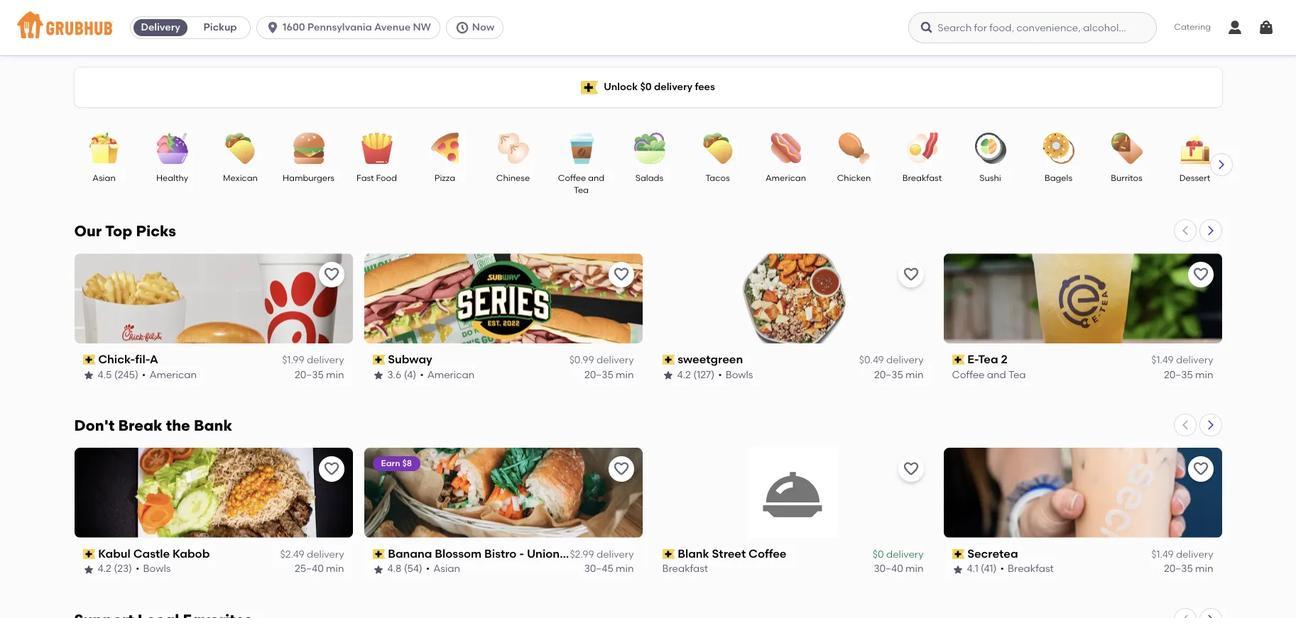 Task type: vqa. For each thing, say whether or not it's contained in the screenshot.


Task type: locate. For each thing, give the bounding box(es) containing it.
20–35 for secretea
[[1164, 564, 1193, 576]]

unlock
[[604, 81, 638, 93]]

the
[[166, 417, 190, 435]]

1 horizontal spatial • bowls
[[718, 369, 753, 381]]

1 horizontal spatial coffee
[[749, 547, 787, 561]]

coffee and tea down coffee and tea image
[[558, 173, 605, 196]]

pizza image
[[420, 133, 470, 164]]

delivery for kabul castle kabob
[[307, 549, 344, 561]]

0 horizontal spatial save this restaurant image
[[323, 266, 340, 283]]

min for sweetgreen
[[906, 369, 924, 381]]

blank street coffee
[[678, 547, 787, 561]]

20–35 min for chick-fil-a
[[295, 369, 344, 381]]

bowls
[[726, 369, 753, 381], [143, 564, 171, 576]]

1600
[[283, 21, 305, 33]]

star icon image for secretea
[[952, 564, 963, 576]]

street
[[712, 547, 746, 561]]

• down fil-
[[142, 369, 146, 381]]

0 horizontal spatial american
[[149, 369, 197, 381]]

• bowls down kabul castle kabob
[[136, 564, 171, 576]]

caret right icon image
[[1216, 159, 1227, 170], [1205, 225, 1216, 236], [1205, 420, 1216, 431], [1205, 614, 1216, 619]]

4.2 for kabul castle kabob
[[98, 564, 111, 576]]

4.2
[[677, 369, 691, 381], [98, 564, 111, 576]]

min for chick-fil-a
[[326, 369, 344, 381]]

1 horizontal spatial tea
[[978, 353, 998, 366]]

breakfast down blank
[[662, 564, 708, 576]]

4.5
[[98, 369, 112, 381]]

1 • american from the left
[[142, 369, 197, 381]]

chicken
[[837, 173, 871, 183]]

breakfast image
[[897, 133, 947, 164]]

e-tea 2 logo image
[[944, 254, 1222, 344]]

star icon image left 4.8 on the bottom left
[[373, 564, 384, 576]]

healthy
[[156, 173, 188, 183]]

1 vertical spatial coffee and tea
[[952, 369, 1026, 381]]

4.2 down kabul
[[98, 564, 111, 576]]

• right (4)
[[420, 369, 424, 381]]

25–40 min
[[295, 564, 344, 576]]

subscription pass image for chick-fil-a
[[83, 355, 95, 365]]

2 vertical spatial tea
[[1008, 369, 1026, 381]]

4.5 (245)
[[98, 369, 138, 381]]

american for chick-fil-a
[[149, 369, 197, 381]]

20–35 min for e-tea 2
[[1164, 369, 1213, 381]]

• right the (127)
[[718, 369, 722, 381]]

0 vertical spatial $1.49 delivery
[[1151, 355, 1213, 367]]

chicken image
[[829, 133, 879, 164]]

subscription pass image left subway
[[373, 355, 385, 365]]

• for sweetgreen
[[718, 369, 722, 381]]

caret left icon image
[[1179, 225, 1191, 236], [1179, 420, 1191, 431], [1179, 614, 1191, 619]]

american down the american image
[[766, 173, 806, 183]]

min for banana blossom bistro - union market dc
[[616, 564, 634, 576]]

0 vertical spatial and
[[588, 173, 605, 183]]

$8
[[402, 459, 412, 469]]

union
[[527, 547, 560, 561]]

tea
[[574, 186, 589, 196], [978, 353, 998, 366], [1008, 369, 1026, 381]]

bowls down kabul castle kabob
[[143, 564, 171, 576]]

coffee down coffee and tea image
[[558, 173, 586, 183]]

save this restaurant image
[[1192, 266, 1209, 283], [323, 461, 340, 478], [613, 461, 630, 478], [902, 461, 919, 478], [1192, 461, 1209, 478]]

burritos image
[[1102, 133, 1152, 164]]

star icon image left 4.1
[[952, 564, 963, 576]]

castle
[[133, 547, 170, 561]]

0 horizontal spatial and
[[588, 173, 605, 183]]

bowls down sweetgreen
[[726, 369, 753, 381]]

4.1 (41)
[[967, 564, 997, 576]]

star icon image left the 4.2 (23)
[[83, 564, 94, 576]]

• right (23)
[[136, 564, 140, 576]]

save this restaurant image for secretea
[[1192, 461, 1209, 478]]

save this restaurant button for kabul castle kabob
[[319, 457, 344, 482]]

banana blossom bistro - union market dc logo image
[[364, 448, 642, 538]]

1 horizontal spatial 4.2
[[677, 369, 691, 381]]

caret right icon image for don't break the bank's caret left icon
[[1205, 420, 1216, 431]]

coffee right street
[[749, 547, 787, 561]]

4.2 left the (127)
[[677, 369, 691, 381]]

1 horizontal spatial save this restaurant image
[[613, 266, 630, 283]]

1 vertical spatial • bowls
[[136, 564, 171, 576]]

1 caret left icon image from the top
[[1179, 225, 1191, 236]]

asian image
[[79, 133, 129, 164]]

• right (54)
[[426, 564, 430, 576]]

a
[[150, 353, 158, 366]]

delivery
[[654, 81, 692, 93], [307, 355, 344, 367], [597, 355, 634, 367], [886, 355, 924, 367], [1176, 355, 1213, 367], [307, 549, 344, 561], [597, 549, 634, 561], [886, 549, 924, 561], [1176, 549, 1213, 561]]

2 vertical spatial caret left icon image
[[1179, 614, 1191, 619]]

sweetgreen logo image
[[654, 254, 932, 344]]

1 horizontal spatial • american
[[420, 369, 475, 381]]

20–35 for chick-fil-a
[[295, 369, 324, 381]]

breakfast down breakfast image
[[903, 173, 942, 183]]

1 horizontal spatial american
[[427, 369, 475, 381]]

subscription pass image left chick-
[[83, 355, 95, 365]]

$1.49 for don't break the bank
[[1151, 549, 1174, 561]]

star icon image left 4.5
[[83, 370, 94, 381]]

3 save this restaurant image from the left
[[902, 266, 919, 283]]

1 vertical spatial bowls
[[143, 564, 171, 576]]

2 $1.49 from the top
[[1151, 549, 1174, 561]]

picks
[[136, 222, 176, 240]]

2 horizontal spatial save this restaurant image
[[902, 266, 919, 283]]

subscription pass image left 'banana'
[[373, 550, 385, 560]]

1 vertical spatial $1.49 delivery
[[1151, 549, 1213, 561]]

0 vertical spatial bowls
[[726, 369, 753, 381]]

subscription pass image for blank street coffee
[[662, 550, 675, 560]]

american right (4)
[[427, 369, 475, 381]]

chick-fil-a logo image
[[74, 254, 353, 344]]

2 caret left icon image from the top
[[1179, 420, 1191, 431]]

subscription pass image for subway
[[373, 355, 385, 365]]

0 horizontal spatial 4.2
[[98, 564, 111, 576]]

salads image
[[625, 133, 674, 164]]

$1.49 for our top picks
[[1151, 355, 1174, 367]]

save this restaurant button for subway
[[608, 262, 634, 288]]

1 horizontal spatial asian
[[433, 564, 460, 576]]

and down 2
[[987, 369, 1006, 381]]

subscription pass image
[[83, 355, 95, 365], [373, 355, 385, 365], [952, 355, 965, 365], [952, 550, 965, 560]]

save this restaurant image
[[323, 266, 340, 283], [613, 266, 630, 283], [902, 266, 919, 283]]

sushi image
[[966, 133, 1015, 164]]

• bowls for sweetgreen
[[718, 369, 753, 381]]

subscription pass image left the e-
[[952, 355, 965, 365]]

save this restaurant image for subway
[[613, 266, 630, 283]]

save this restaurant button for sweetgreen
[[898, 262, 924, 288]]

0 vertical spatial asian
[[93, 173, 116, 183]]

• bowls
[[718, 369, 753, 381], [136, 564, 171, 576]]

catering button
[[1164, 12, 1221, 44]]

2 save this restaurant image from the left
[[613, 266, 630, 283]]

20–35
[[295, 369, 324, 381], [584, 369, 613, 381], [874, 369, 903, 381], [1164, 369, 1193, 381], [1164, 564, 1193, 576]]

$0
[[640, 81, 652, 93], [873, 549, 884, 561]]

asian down asian image
[[93, 173, 116, 183]]

1 $1.49 delivery from the top
[[1151, 355, 1213, 367]]

Search for food, convenience, alcohol... search field
[[909, 12, 1157, 43]]

american for subway
[[427, 369, 475, 381]]

2 horizontal spatial breakfast
[[1008, 564, 1054, 576]]

• for banana blossom bistro - union market dc
[[426, 564, 430, 576]]

25–40
[[295, 564, 324, 576]]

2 horizontal spatial tea
[[1008, 369, 1026, 381]]

subscription pass image left blank
[[662, 550, 675, 560]]

$2.49 delivery
[[280, 549, 344, 561]]

0 horizontal spatial • american
[[142, 369, 197, 381]]

star icon image for subway
[[373, 370, 384, 381]]

0 horizontal spatial bowls
[[143, 564, 171, 576]]

• bowls for kabul castle kabob
[[136, 564, 171, 576]]

• american right (4)
[[420, 369, 475, 381]]

breakfast down secretea
[[1008, 564, 1054, 576]]

fil-
[[135, 353, 150, 366]]

avenue
[[374, 21, 411, 33]]

secretea
[[967, 547, 1018, 561]]

dessert
[[1179, 173, 1210, 183]]

20–35 min for subway
[[584, 369, 634, 381]]

catering
[[1174, 22, 1211, 32]]

(23)
[[114, 564, 132, 576]]

save this restaurant image for chick-fil-a
[[323, 266, 340, 283]]

4.2 for sweetgreen
[[677, 369, 691, 381]]

1 save this restaurant image from the left
[[323, 266, 340, 283]]

break
[[118, 417, 162, 435]]

2 • american from the left
[[420, 369, 475, 381]]

nw
[[413, 21, 431, 33]]

subscription pass image left secretea
[[952, 550, 965, 560]]

subscription pass image left sweetgreen
[[662, 355, 675, 365]]

$0 delivery
[[873, 549, 924, 561]]

• for secretea
[[1000, 564, 1004, 576]]

min for kabul castle kabob
[[326, 564, 344, 576]]

20–35 for sweetgreen
[[874, 369, 903, 381]]

star icon image for kabul castle kabob
[[83, 564, 94, 576]]

blank
[[678, 547, 709, 561]]

coffee down the e-
[[952, 369, 985, 381]]

1 horizontal spatial and
[[987, 369, 1006, 381]]

american down a
[[149, 369, 197, 381]]

min for e-tea 2
[[1195, 369, 1213, 381]]

fast
[[357, 173, 374, 183]]

0 horizontal spatial coffee and tea
[[558, 173, 605, 196]]

0 vertical spatial • bowls
[[718, 369, 753, 381]]

our
[[74, 222, 102, 240]]

1 vertical spatial caret left icon image
[[1179, 420, 1191, 431]]

1 vertical spatial coffee
[[952, 369, 985, 381]]

subscription pass image left kabul
[[83, 550, 95, 560]]

and down coffee and tea image
[[588, 173, 605, 183]]

• bowls down sweetgreen
[[718, 369, 753, 381]]

• american
[[142, 369, 197, 381], [420, 369, 475, 381]]

30–40
[[874, 564, 903, 576]]

• american down a
[[142, 369, 197, 381]]

star icon image left 4.2 (127)
[[662, 370, 674, 381]]

0 vertical spatial caret left icon image
[[1179, 225, 1191, 236]]

0 horizontal spatial • bowls
[[136, 564, 171, 576]]

1 vertical spatial 4.2
[[98, 564, 111, 576]]

0 horizontal spatial $0
[[640, 81, 652, 93]]

subway  logo image
[[364, 254, 642, 344]]

pickup button
[[190, 16, 250, 39]]

star icon image left 3.6
[[373, 370, 384, 381]]

20–35 min for sweetgreen
[[874, 369, 924, 381]]

star icon image
[[83, 370, 94, 381], [373, 370, 384, 381], [662, 370, 674, 381], [83, 564, 94, 576], [373, 564, 384, 576], [952, 564, 963, 576]]

chick-fil-a
[[98, 353, 158, 366]]

$2.99 delivery
[[570, 549, 634, 561]]

(41)
[[981, 564, 997, 576]]

2 $1.49 delivery from the top
[[1151, 549, 1213, 561]]

fast food
[[357, 173, 397, 183]]

asian
[[93, 173, 116, 183], [433, 564, 460, 576]]

save this restaurant image for blank street coffee
[[902, 461, 919, 478]]

svg image
[[1258, 19, 1275, 36], [266, 21, 280, 35], [455, 21, 469, 35], [920, 21, 934, 35]]

delivery for chick-fil-a
[[307, 355, 344, 367]]

main navigation navigation
[[0, 0, 1296, 55]]

$1.49 delivery
[[1151, 355, 1213, 367], [1151, 549, 1213, 561]]

bowls for kabul castle kabob
[[143, 564, 171, 576]]

asian down blossom at left bottom
[[433, 564, 460, 576]]

0 vertical spatial coffee
[[558, 173, 586, 183]]

• breakfast
[[1000, 564, 1054, 576]]

4.8 (54)
[[387, 564, 422, 576]]

breakfast
[[903, 173, 942, 183], [662, 564, 708, 576], [1008, 564, 1054, 576]]

0 horizontal spatial tea
[[574, 186, 589, 196]]

1 horizontal spatial $0
[[873, 549, 884, 561]]

20–35 min
[[295, 369, 344, 381], [584, 369, 634, 381], [874, 369, 924, 381], [1164, 369, 1213, 381], [1164, 564, 1213, 576]]

bistro
[[484, 547, 517, 561]]

1 $1.49 from the top
[[1151, 355, 1174, 367]]

0 vertical spatial 4.2
[[677, 369, 691, 381]]

coffee and tea down e-tea 2
[[952, 369, 1026, 381]]

•
[[142, 369, 146, 381], [420, 369, 424, 381], [718, 369, 722, 381], [136, 564, 140, 576], [426, 564, 430, 576], [1000, 564, 1004, 576]]

3.6
[[387, 369, 401, 381]]

0 horizontal spatial breakfast
[[662, 564, 708, 576]]

save this restaurant image for e-tea 2
[[1192, 266, 1209, 283]]

• right (41)
[[1000, 564, 1004, 576]]

$0 right unlock
[[640, 81, 652, 93]]

chinese image
[[488, 133, 538, 164]]

subscription pass image
[[662, 355, 675, 365], [83, 550, 95, 560], [373, 550, 385, 560], [662, 550, 675, 560]]

save this restaurant image for kabul castle kabob
[[323, 461, 340, 478]]

dessert image
[[1170, 133, 1220, 164]]

star icon image for chick-fil-a
[[83, 370, 94, 381]]

delivery
[[141, 21, 180, 33]]

1 vertical spatial $1.49
[[1151, 549, 1174, 561]]

delivery button
[[131, 16, 190, 39]]

4.2 (23)
[[98, 564, 132, 576]]

0 vertical spatial $1.49
[[1151, 355, 1174, 367]]

star icon image for sweetgreen
[[662, 370, 674, 381]]

30–40 min
[[874, 564, 924, 576]]

top
[[105, 222, 132, 240]]

fast food image
[[352, 133, 402, 164]]

delivery for e-tea 2
[[1176, 355, 1213, 367]]

$0 up 30–40
[[873, 549, 884, 561]]

1 horizontal spatial bowls
[[726, 369, 753, 381]]



Task type: describe. For each thing, give the bounding box(es) containing it.
• american for subway
[[420, 369, 475, 381]]

save this restaurant button for e-tea 2
[[1188, 262, 1213, 288]]

• american for chick-fil-a
[[142, 369, 197, 381]]

kabul castle kabob logo image
[[74, 448, 353, 538]]

sushi
[[980, 173, 1001, 183]]

american image
[[761, 133, 811, 164]]

subscription pass image for e-tea 2
[[952, 355, 965, 365]]

$1.49 delivery for our top picks
[[1151, 355, 1213, 367]]

$2.49
[[280, 549, 304, 561]]

4.1
[[967, 564, 978, 576]]

grubhub plus flag logo image
[[581, 81, 598, 94]]

svg image inside 1600 pennsylvania avenue nw button
[[266, 21, 280, 35]]

delivery for blank street coffee
[[886, 549, 924, 561]]

caret right icon image for first caret left icon from the bottom
[[1205, 614, 1216, 619]]

1 vertical spatial asian
[[433, 564, 460, 576]]

don't
[[74, 417, 115, 435]]

fees
[[695, 81, 715, 93]]

bagels
[[1045, 173, 1072, 183]]

1 vertical spatial and
[[987, 369, 1006, 381]]

subway
[[388, 353, 432, 366]]

2 vertical spatial coffee
[[749, 547, 787, 561]]

kabul
[[98, 547, 131, 561]]

1600 pennsylvania avenue nw button
[[256, 16, 446, 39]]

3 caret left icon image from the top
[[1179, 614, 1191, 619]]

0 horizontal spatial asian
[[93, 173, 116, 183]]

20–35 min for secretea
[[1164, 564, 1213, 576]]

min for subway
[[616, 369, 634, 381]]

(245)
[[114, 369, 138, 381]]

blossom
[[435, 547, 482, 561]]

30–45
[[584, 564, 613, 576]]

1 vertical spatial tea
[[978, 353, 998, 366]]

2
[[1001, 353, 1008, 366]]

svg image
[[1227, 19, 1244, 36]]

2 horizontal spatial coffee
[[952, 369, 985, 381]]

caret left icon image for don't break the bank
[[1179, 420, 1191, 431]]

market
[[562, 547, 602, 561]]

banana
[[388, 547, 432, 561]]

now
[[472, 21, 494, 33]]

1 horizontal spatial breakfast
[[903, 173, 942, 183]]

kabob
[[173, 547, 210, 561]]

pizza
[[435, 173, 455, 183]]

save this restaurant image for sweetgreen
[[902, 266, 919, 283]]

chinese
[[496, 173, 530, 183]]

(127)
[[693, 369, 715, 381]]

30–45 min
[[584, 564, 634, 576]]

star icon image for banana blossom bistro - union market dc
[[373, 564, 384, 576]]

caret right icon image for caret left icon corresponding to our top picks
[[1205, 225, 1216, 236]]

save this restaurant button for blank street coffee
[[898, 457, 924, 482]]

0 vertical spatial coffee and tea
[[558, 173, 605, 196]]

0 vertical spatial $0
[[640, 81, 652, 93]]

our top picks
[[74, 222, 176, 240]]

pennsylvania
[[307, 21, 372, 33]]

kabul castle kabob
[[98, 547, 210, 561]]

2 horizontal spatial american
[[766, 173, 806, 183]]

pickup
[[204, 21, 237, 33]]

tacos
[[706, 173, 730, 183]]

4.2 (127)
[[677, 369, 715, 381]]

food
[[376, 173, 397, 183]]

coffee and tea image
[[556, 133, 606, 164]]

1 horizontal spatial coffee and tea
[[952, 369, 1026, 381]]

caret left icon image for our top picks
[[1179, 225, 1191, 236]]

$0.99 delivery
[[569, 355, 634, 367]]

0 vertical spatial tea
[[574, 186, 589, 196]]

delivery for banana blossom bistro - union market dc
[[597, 549, 634, 561]]

banana blossom bistro - union market dc
[[388, 547, 622, 561]]

$0.99
[[569, 355, 594, 367]]

(4)
[[404, 369, 416, 381]]

1 vertical spatial $0
[[873, 549, 884, 561]]

sweetgreen
[[678, 353, 743, 366]]

unlock $0 delivery fees
[[604, 81, 715, 93]]

salads
[[635, 173, 663, 183]]

secretea logo image
[[944, 448, 1222, 538]]

don't break the bank
[[74, 417, 232, 435]]

• for subway
[[420, 369, 424, 381]]

$2.99
[[570, 549, 594, 561]]

bowls for sweetgreen
[[726, 369, 753, 381]]

0 horizontal spatial coffee
[[558, 173, 586, 183]]

mexican image
[[216, 133, 265, 164]]

min for blank street coffee
[[906, 564, 924, 576]]

3.6 (4)
[[387, 369, 416, 381]]

save this restaurant button for chick-fil-a
[[319, 262, 344, 288]]

• asian
[[426, 564, 460, 576]]

min for secretea
[[1195, 564, 1213, 576]]

• for chick-fil-a
[[142, 369, 146, 381]]

$1.49 delivery for don't break the bank
[[1151, 549, 1213, 561]]

tacos image
[[693, 133, 743, 164]]

1600 pennsylvania avenue nw
[[283, 21, 431, 33]]

$0.49
[[859, 355, 884, 367]]

earn
[[381, 459, 400, 469]]

dc
[[605, 547, 622, 561]]

hamburgers
[[283, 173, 335, 183]]

subscription pass image for sweetgreen
[[662, 355, 675, 365]]

subscription pass image for kabul castle kabob
[[83, 550, 95, 560]]

e-
[[967, 353, 978, 366]]

healthy image
[[147, 133, 197, 164]]

bagels image
[[1034, 133, 1083, 164]]

4.8
[[387, 564, 402, 576]]

-
[[519, 547, 524, 561]]

20–35 for e-tea 2
[[1164, 369, 1193, 381]]

hamburgers image
[[284, 133, 333, 164]]

delivery for subway
[[597, 355, 634, 367]]

blank street coffee logo image
[[748, 448, 838, 538]]

mexican
[[223, 173, 258, 183]]

20–35 for subway
[[584, 369, 613, 381]]

$1.99 delivery
[[282, 355, 344, 367]]

$0.49 delivery
[[859, 355, 924, 367]]

(54)
[[404, 564, 422, 576]]

save this restaurant button for secretea
[[1188, 457, 1213, 482]]

$1.99
[[282, 355, 304, 367]]

chick-
[[98, 353, 135, 366]]

• for kabul castle kabob
[[136, 564, 140, 576]]

svg image inside 'now' button
[[455, 21, 469, 35]]

delivery for secretea
[[1176, 549, 1213, 561]]

earn $8
[[381, 459, 412, 469]]

subscription pass image for secretea
[[952, 550, 965, 560]]

subscription pass image for banana blossom bistro - union market dc
[[373, 550, 385, 560]]

bank
[[194, 417, 232, 435]]

now button
[[446, 16, 509, 39]]

e-tea 2
[[967, 353, 1008, 366]]

burritos
[[1111, 173, 1142, 183]]

delivery for sweetgreen
[[886, 355, 924, 367]]



